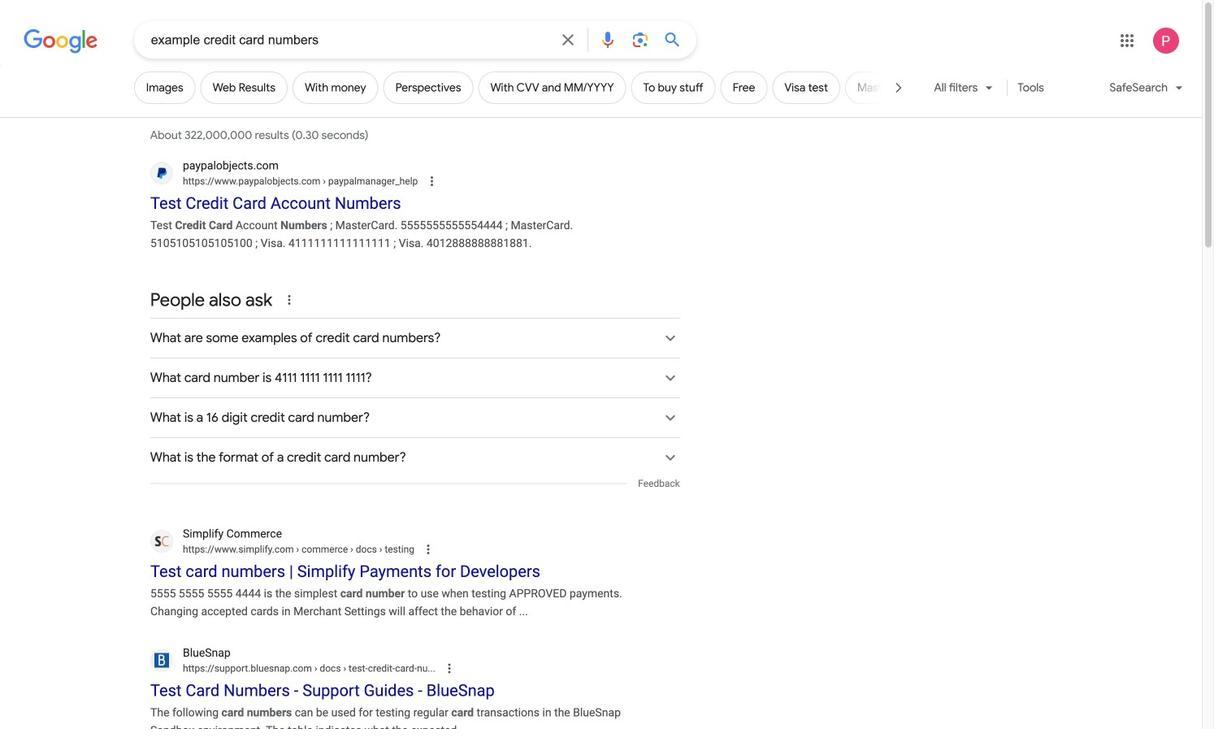 Task type: describe. For each thing, give the bounding box(es) containing it.
0 vertical spatial about this result image
[[424, 172, 457, 190]]

search by image image
[[631, 30, 650, 50]]



Task type: locate. For each thing, give the bounding box(es) containing it.
2 vertical spatial about this result image
[[442, 660, 474, 678]]

search by voice image
[[598, 30, 618, 50]]

Search text field
[[151, 31, 549, 51]]

None search field
[[0, 20, 696, 59]]

None text field
[[320, 176, 418, 187], [183, 542, 414, 557], [320, 176, 418, 187], [183, 542, 414, 557]]

1 vertical spatial about this result image
[[421, 540, 453, 558]]

about this result image
[[424, 172, 457, 190], [421, 540, 453, 558], [442, 660, 474, 678]]

None text field
[[183, 174, 418, 189], [294, 544, 414, 555], [183, 661, 435, 676], [312, 663, 435, 674], [183, 174, 418, 189], [294, 544, 414, 555], [183, 661, 435, 676], [312, 663, 435, 674]]

google image
[[23, 29, 98, 54]]



Task type: vqa. For each thing, say whether or not it's contained in the screenshot.
option on the top of page
no



